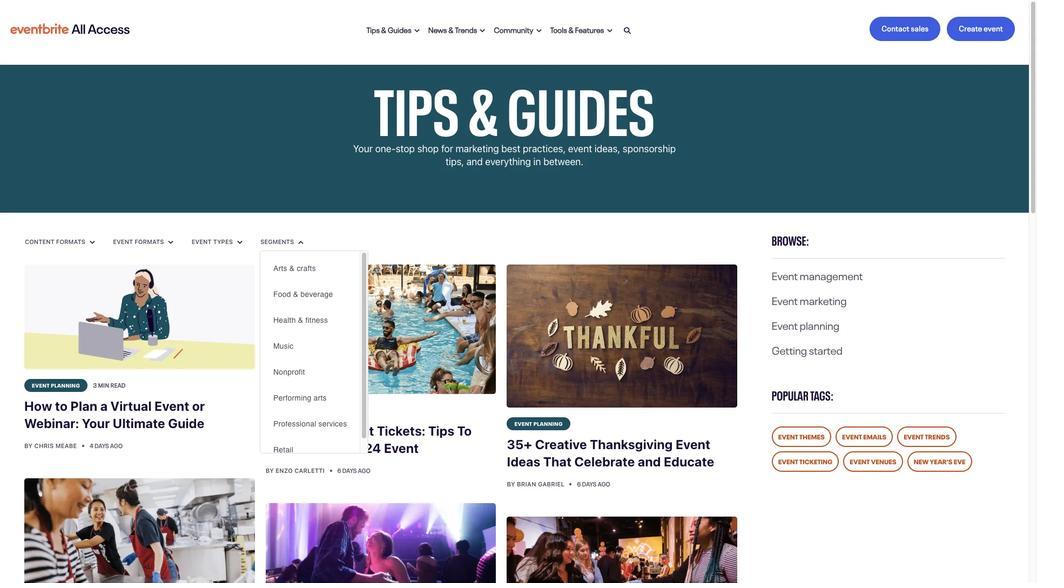 Task type: locate. For each thing, give the bounding box(es) containing it.
1 vertical spatial 6 days ago
[[578, 480, 611, 489]]

ago for ultimate
[[110, 442, 123, 450]]

arrow image left search icon
[[607, 29, 613, 33]]

event up between.
[[568, 143, 592, 155]]

ideas,
[[595, 143, 621, 155]]

marketing
[[456, 143, 499, 155], [800, 292, 847, 308]]

contact sales link
[[870, 17, 941, 41]]

event for the top event planning link
[[772, 317, 798, 333]]

2 vertical spatial your
[[317, 441, 345, 456]]

by left enzo
[[266, 468, 274, 475]]

formats inside dropdown button
[[135, 238, 164, 245]]

2024
[[348, 441, 381, 456]]

tools & features link
[[546, 17, 617, 41]]

0 vertical spatial days
[[95, 442, 109, 450]]

arrow image inside content formats popup button
[[90, 240, 95, 245]]

event for event management link
[[772, 267, 798, 283]]

educate
[[664, 455, 715, 470]]

6 right carletti
[[338, 466, 341, 475]]

arrow image
[[415, 29, 420, 33], [480, 29, 486, 33], [607, 29, 613, 33]]

arrow image right 'types'
[[237, 240, 243, 245]]

create
[[960, 22, 983, 33]]

arrow image
[[90, 240, 95, 245], [299, 240, 304, 245]]

marketing down event management link
[[800, 292, 847, 308]]

2 horizontal spatial event planning link
[[772, 317, 840, 333]]

& right arts
[[290, 264, 295, 273]]

6 right 'gabriel'
[[578, 480, 581, 489]]

0 horizontal spatial planning
[[51, 382, 80, 389]]

0 vertical spatial marketing
[[456, 143, 499, 155]]

2 horizontal spatial event planning
[[772, 317, 840, 333]]

event planning up "to"
[[32, 382, 80, 389]]

1 vertical spatial planning
[[51, 382, 80, 389]]

2 arrow image from the left
[[237, 240, 243, 245]]

6 days ago down celebrate
[[578, 480, 611, 489]]

0 vertical spatial event
[[984, 22, 1004, 33]]

ticketing
[[800, 457, 833, 466]]

arrow image inside segments 'dropdown button'
[[299, 240, 304, 245]]

0 horizontal spatial how
[[24, 399, 52, 414]]

event inside 'link'
[[843, 432, 863, 442]]

ago down 2024
[[358, 466, 371, 475]]

0 horizontal spatial ago
[[110, 442, 123, 450]]

1 horizontal spatial sell
[[314, 424, 337, 439]]

how up the 'webinar:'
[[24, 399, 52, 414]]

your
[[353, 143, 373, 155], [82, 416, 110, 431], [317, 441, 345, 456]]

tools & features
[[551, 24, 605, 34]]

0 vertical spatial ago
[[110, 442, 123, 450]]

1 horizontal spatial your
[[317, 441, 345, 456]]

formats inside popup button
[[56, 238, 85, 245]]

by brian gabriel link
[[507, 481, 567, 488]]

planning up started
[[800, 317, 840, 333]]

event planning up getting started
[[772, 317, 840, 333]]

2 horizontal spatial arrow image
[[607, 29, 613, 33]]

days down 2024
[[342, 466, 357, 475]]

new
[[914, 457, 929, 466]]

tips
[[367, 24, 380, 34], [374, 57, 460, 152], [429, 424, 455, 439]]

chris
[[34, 443, 54, 450]]

best
[[502, 143, 521, 155]]

2 horizontal spatial planning
[[800, 317, 840, 333]]

how up retail
[[266, 424, 294, 439]]

1 vertical spatial event planning
[[32, 382, 80, 389]]

6 days ago down 2024
[[338, 466, 371, 475]]

tips,
[[446, 156, 464, 168]]

0 vertical spatial and
[[467, 156, 483, 168]]

search icon image
[[624, 27, 632, 35]]

1 horizontal spatial event planning link
[[507, 418, 571, 431]]

days for ultimate
[[95, 442, 109, 450]]

0 horizontal spatial event
[[568, 143, 592, 155]]

event venues
[[850, 457, 897, 466]]

1 vertical spatial event planning link
[[24, 379, 88, 392]]

6 days ago for sell
[[338, 466, 371, 475]]

2 arrow image from the left
[[299, 240, 304, 245]]

2 vertical spatial event planning
[[515, 420, 563, 428]]

1 vertical spatial by
[[266, 468, 274, 475]]

2 vertical spatial days
[[582, 480, 597, 489]]

0 vertical spatial event planning link
[[772, 317, 840, 333]]

1 vertical spatial sell
[[266, 441, 289, 456]]

1 vertical spatial guides
[[508, 57, 655, 152]]

beverage
[[301, 290, 333, 299]]

1 horizontal spatial to
[[458, 424, 472, 439]]

1 arrow image from the left
[[90, 240, 95, 245]]

1 horizontal spatial ago
[[358, 466, 371, 475]]

a
[[100, 399, 108, 414]]

2 formats from the left
[[135, 238, 164, 245]]

event inside the 35+ creative thanksgiving event ideas that celebrate and educate
[[676, 437, 711, 452]]

& right tools
[[569, 24, 574, 34]]

2 horizontal spatial days
[[582, 480, 597, 489]]

formats
[[56, 238, 85, 245], [135, 238, 164, 245]]

1 horizontal spatial and
[[638, 455, 661, 470]]

by enzo carletti
[[266, 468, 327, 475]]

1 horizontal spatial event
[[984, 22, 1004, 33]]

features
[[575, 24, 605, 34]]

days down celebrate
[[582, 480, 597, 489]]

event for the "event emails" 'link'
[[843, 432, 863, 442]]

0 horizontal spatial by
[[24, 443, 33, 450]]

performing
[[274, 394, 312, 403]]

planning up "to"
[[51, 382, 80, 389]]

0 horizontal spatial arrow image
[[90, 240, 95, 245]]

0 horizontal spatial event planning link
[[24, 379, 88, 392]]

1 horizontal spatial by
[[266, 468, 274, 475]]

1 horizontal spatial 6 days ago
[[578, 480, 611, 489]]

6
[[338, 466, 341, 475], [578, 480, 581, 489]]

event emails link
[[836, 427, 893, 448]]

0 horizontal spatial arrow image
[[415, 29, 420, 33]]

6 days ago for thanksgiving
[[578, 480, 611, 489]]

1 vertical spatial ago
[[358, 466, 371, 475]]

couple dancing in nightclub image
[[266, 504, 496, 584]]

35+ creative thanksgiving event ideas that celebrate and educate link
[[507, 431, 738, 477]]

event planning link
[[772, 317, 840, 333], [24, 379, 88, 392], [507, 418, 571, 431]]

35+
[[507, 437, 533, 452]]

3 arrow image from the left
[[607, 29, 613, 33]]

popular tags:
[[772, 385, 834, 404]]

& right news
[[449, 24, 454, 34]]

1 vertical spatial event
[[568, 143, 592, 155]]

planning up creative
[[534, 420, 563, 428]]

your down a
[[82, 416, 110, 431]]

sponsorship
[[623, 143, 676, 155]]

guides
[[388, 24, 412, 34], [508, 57, 655, 152]]

1 horizontal spatial event planning
[[515, 420, 563, 428]]

0 horizontal spatial event planning
[[32, 382, 80, 389]]

arts
[[274, 264, 287, 273]]

& right health on the bottom left of the page
[[298, 316, 303, 325]]

1 horizontal spatial arrow image
[[299, 240, 304, 245]]

event planning link up getting started
[[772, 317, 840, 333]]

arrow image inside event formats dropdown button
[[168, 240, 174, 245]]

event planning link up "to"
[[24, 379, 88, 392]]

1 arrow image from the left
[[415, 29, 420, 33]]

2 vertical spatial planning
[[534, 420, 563, 428]]

& for tips & guides link
[[381, 24, 387, 34]]

event planning up 35+
[[515, 420, 563, 428]]

arrow image inside news & trends link
[[480, 29, 486, 33]]

1 vertical spatial your
[[82, 416, 110, 431]]

practices,
[[523, 143, 566, 155]]

1 horizontal spatial formats
[[135, 238, 164, 245]]

formats for content
[[56, 238, 85, 245]]

0 horizontal spatial formats
[[56, 238, 85, 245]]

arrow image
[[168, 240, 174, 245], [237, 240, 243, 245]]

& for arts & crafts link on the top
[[290, 264, 295, 273]]

professional services link
[[261, 411, 360, 437]]

how to sell event tickets: tips to sell out your 2024 event
[[266, 424, 472, 456]]

1 vertical spatial 6
[[578, 480, 581, 489]]

marketing up the tips, at the left top of page
[[456, 143, 499, 155]]

celebrate
[[575, 455, 635, 470]]

segments element
[[260, 251, 369, 463]]

0 horizontal spatial and
[[467, 156, 483, 168]]

and inside the 35+ creative thanksgiving event ideas that celebrate and educate
[[638, 455, 661, 470]]

started
[[809, 342, 843, 358]]

retail
[[274, 446, 294, 455]]

2 vertical spatial event planning link
[[507, 418, 571, 431]]

1 horizontal spatial 6
[[578, 480, 581, 489]]

0 horizontal spatial to
[[297, 424, 311, 439]]

0 horizontal spatial days
[[95, 442, 109, 450]]

tips & guides
[[367, 24, 412, 34], [374, 57, 655, 152]]

your down services
[[317, 441, 345, 456]]

by for how to plan a virtual event or webinar: your ultimate guide
[[24, 443, 33, 450]]

arrow image inside tools & features link
[[607, 29, 613, 33]]

0 horizontal spatial arrow image
[[168, 240, 174, 245]]

how inside how to sell event tickets: tips to sell out your 2024 event
[[266, 424, 294, 439]]

sales
[[912, 22, 929, 33]]

planning for 35+ creative thanksgiving event ideas that celebrate and educate
[[534, 420, 563, 428]]

event types button
[[191, 238, 243, 246]]

1 horizontal spatial days
[[342, 466, 357, 475]]

0 horizontal spatial your
[[82, 416, 110, 431]]

event planning for how to plan a virtual event or webinar: your ultimate guide
[[32, 382, 80, 389]]

0 horizontal spatial marketing
[[456, 143, 499, 155]]

0 horizontal spatial 6
[[338, 466, 341, 475]]

arrow image for features
[[607, 29, 613, 33]]

0 vertical spatial 6 days ago
[[338, 466, 371, 475]]

arrow image left news
[[415, 29, 420, 33]]

arrow image inside tips & guides link
[[415, 29, 420, 33]]

1 vertical spatial days
[[342, 466, 357, 475]]

by chris meabe link
[[24, 443, 79, 450]]

& for news & trends link
[[449, 24, 454, 34]]

themes
[[800, 432, 825, 442]]

days right "4"
[[95, 442, 109, 450]]

arrow image for segments
[[299, 240, 304, 245]]

& left news
[[381, 24, 387, 34]]

sell up enzo
[[266, 441, 289, 456]]

event types
[[192, 238, 235, 245]]

ago down celebrate
[[598, 480, 611, 489]]

0 vertical spatial 6
[[338, 466, 341, 475]]

2 horizontal spatial by
[[507, 481, 516, 488]]

1 vertical spatial and
[[638, 455, 661, 470]]

contact
[[882, 22, 910, 33]]

0 vertical spatial event planning
[[772, 317, 840, 333]]

arrow image inside event types popup button
[[237, 240, 243, 245]]

1 vertical spatial marketing
[[800, 292, 847, 308]]

0 vertical spatial your
[[353, 143, 373, 155]]

event for event ticketing link
[[779, 457, 799, 466]]

by left brian
[[507, 481, 516, 488]]

1 horizontal spatial planning
[[534, 420, 563, 428]]

2 vertical spatial by
[[507, 481, 516, 488]]

arrow image right event formats
[[168, 240, 174, 245]]

arrow image for event types
[[237, 240, 243, 245]]

ago for your
[[358, 466, 371, 475]]

arrow image right content formats
[[90, 240, 95, 245]]

ago
[[110, 442, 123, 450], [358, 466, 371, 475], [598, 480, 611, 489]]

event right create
[[984, 22, 1004, 33]]

for
[[441, 143, 453, 155]]

& right 'food'
[[293, 290, 299, 299]]

retail link
[[261, 437, 360, 463]]

event planning
[[772, 317, 840, 333], [32, 382, 80, 389], [515, 420, 563, 428]]

1 arrow image from the left
[[168, 240, 174, 245]]

and inside your one-stop shop for marketing best practices, event ideas, sponsorship tips, and everything in between.
[[467, 156, 483, 168]]

crafts
[[297, 264, 316, 273]]

arrow image for content formats
[[90, 240, 95, 245]]

event for the event trends link
[[904, 432, 924, 442]]

event for how to plan a virtual event or webinar: your ultimate guide's event planning link
[[32, 382, 50, 389]]

event for event marketing link at the right of page
[[772, 292, 798, 308]]

how to plan a virtual event or webinar: your ultimate guide link
[[24, 392, 255, 439]]

2 arrow image from the left
[[480, 29, 486, 33]]

arrow image for event formats
[[168, 240, 174, 245]]

0 horizontal spatial guides
[[388, 24, 412, 34]]

planning for how to plan a virtual event or webinar: your ultimate guide
[[51, 382, 80, 389]]

and right the tips, at the left top of page
[[467, 156, 483, 168]]

stop
[[396, 143, 415, 155]]

guide
[[168, 416, 205, 431]]

arrow image right trends
[[480, 29, 486, 33]]

event themes
[[779, 432, 825, 442]]

1 horizontal spatial arrow image
[[480, 29, 486, 33]]

event inside dropdown button
[[113, 238, 133, 245]]

event guests and food vendor image
[[507, 517, 738, 584]]

and down thanksgiving
[[638, 455, 661, 470]]

out
[[291, 441, 314, 456]]

1 vertical spatial how
[[266, 424, 294, 439]]

arrow image right segments
[[299, 240, 304, 245]]

0 vertical spatial how
[[24, 399, 52, 414]]

arrow image
[[537, 29, 542, 33]]

0 horizontal spatial 6 days ago
[[338, 466, 371, 475]]

event trends
[[904, 432, 950, 442]]

2 vertical spatial tips
[[429, 424, 455, 439]]

2 horizontal spatial ago
[[598, 480, 611, 489]]

event inside popup button
[[192, 238, 212, 245]]

1 vertical spatial tips & guides
[[374, 57, 655, 152]]

event inside your one-stop shop for marketing best practices, event ideas, sponsorship tips, and everything in between.
[[568, 143, 592, 155]]

plan
[[71, 399, 97, 414]]

0 vertical spatial by
[[24, 443, 33, 450]]

browse:
[[772, 230, 810, 249]]

thanksgiving
[[590, 437, 673, 452]]

brian
[[517, 481, 537, 488]]

arrow image for guides
[[415, 29, 420, 33]]

sell up "out"
[[314, 424, 337, 439]]

event marketing
[[772, 292, 847, 308]]

your left one-
[[353, 143, 373, 155]]

2 horizontal spatial your
[[353, 143, 373, 155]]

1 horizontal spatial how
[[266, 424, 294, 439]]

segments button
[[260, 238, 304, 246]]

1 horizontal spatial arrow image
[[237, 240, 243, 245]]

1 formats from the left
[[56, 238, 85, 245]]

gabriel
[[538, 481, 565, 488]]

by left chris
[[24, 443, 33, 450]]

segments
[[261, 238, 296, 245]]

ago right "4"
[[110, 442, 123, 450]]

how inside how to plan a virtual event or webinar: your ultimate guide
[[24, 399, 52, 414]]

event themes link
[[772, 427, 832, 448]]

event planning link up 35+
[[507, 418, 571, 431]]



Task type: vqa. For each thing, say whether or not it's contained in the screenshot.
the
no



Task type: describe. For each thing, give the bounding box(es) containing it.
event for event types popup button at the left of the page
[[192, 238, 212, 245]]

your inside your one-stop shop for marketing best practices, event ideas, sponsorship tips, and everything in between.
[[353, 143, 373, 155]]

event ticketing
[[779, 457, 833, 466]]

carletti
[[295, 468, 325, 475]]

contact sales
[[882, 22, 929, 33]]

people laughing while serving food image
[[24, 479, 255, 584]]

event formats button
[[113, 238, 174, 246]]

your one-stop shop for marketing best practices, event ideas, sponsorship tips, and everything in between.
[[353, 143, 676, 168]]

& for 'health & fitness' link
[[298, 316, 303, 325]]

management
[[800, 267, 863, 283]]

6 for thanksgiving
[[578, 480, 581, 489]]

content formats button
[[24, 238, 96, 246]]

popular
[[772, 385, 809, 404]]

your inside how to sell event tickets: tips to sell out your 2024 event
[[317, 441, 345, 456]]

event inside how to plan a virtual event or webinar: your ultimate guide
[[155, 399, 189, 414]]

event planning link for 35+ creative thanksgiving event ideas that celebrate and educate
[[507, 418, 571, 431]]

min
[[98, 381, 109, 390]]

event management link
[[772, 267, 863, 283]]

create event
[[960, 22, 1004, 33]]

ultimate
[[113, 416, 165, 431]]

1 horizontal spatial marketing
[[800, 292, 847, 308]]

0 vertical spatial planning
[[800, 317, 840, 333]]

by for 35+ creative thanksgiving event ideas that celebrate and educate
[[507, 481, 516, 488]]

community link
[[490, 17, 546, 41]]

event management
[[772, 267, 863, 283]]

in
[[534, 156, 541, 168]]

event formats
[[113, 238, 166, 245]]

1 vertical spatial tips
[[374, 57, 460, 152]]

event for event themes link
[[779, 432, 799, 442]]

or
[[192, 399, 205, 414]]

ideas
[[507, 455, 541, 470]]

new year's eve
[[914, 457, 966, 466]]

event planning for 35+ creative thanksgiving event ideas that celebrate and educate
[[515, 420, 563, 428]]

logo eventbrite image
[[9, 19, 131, 39]]

event for event venues link
[[850, 457, 870, 466]]

between.
[[544, 156, 584, 168]]

that
[[544, 455, 572, 470]]

read
[[111, 381, 126, 390]]

music
[[274, 342, 294, 351]]

formats for event
[[135, 238, 164, 245]]

getting started
[[772, 342, 843, 358]]

& for tools & features link
[[569, 24, 574, 34]]

to
[[55, 399, 68, 414]]

tips inside how to sell event tickets: tips to sell out your 2024 event
[[429, 424, 455, 439]]

0 horizontal spatial sell
[[266, 441, 289, 456]]

webinar:
[[24, 416, 79, 431]]

& left best
[[468, 57, 499, 152]]

0 vertical spatial guides
[[388, 24, 412, 34]]

by for how to sell event tickets: tips to sell out your 2024 event
[[266, 468, 274, 475]]

getting
[[772, 342, 808, 358]]

health
[[274, 316, 296, 325]]

trends
[[455, 24, 477, 34]]

1 horizontal spatial guides
[[508, 57, 655, 152]]

2 to from the left
[[458, 424, 472, 439]]

tools
[[551, 24, 567, 34]]

0 vertical spatial tips
[[367, 24, 380, 34]]

virtual
[[111, 399, 152, 414]]

event ticketing link
[[772, 452, 840, 472]]

nonprofit
[[274, 368, 305, 377]]

event venues link
[[844, 452, 904, 472]]

arts
[[314, 394, 327, 403]]

new year's eve link
[[908, 452, 973, 472]]

event planning link for how to plan a virtual event or webinar: your ultimate guide
[[24, 379, 88, 392]]

community
[[494, 24, 534, 34]]

6 for sell
[[338, 466, 341, 475]]

35+ creative thanksgiving event ideas that celebrate and educate
[[507, 437, 715, 470]]

creative
[[536, 437, 587, 452]]

event emails
[[843, 432, 887, 442]]

event trends link
[[898, 427, 957, 448]]

news & trends
[[429, 24, 477, 34]]

1 to from the left
[[297, 424, 311, 439]]

& for food & beverage link
[[293, 290, 299, 299]]

news
[[429, 24, 447, 34]]

0 vertical spatial sell
[[314, 424, 337, 439]]

by enzo carletti link
[[266, 468, 327, 475]]

tips & guides link
[[363, 17, 424, 41]]

how to plan a virtual event or webinar: your ultimate guide
[[24, 399, 205, 431]]

services
[[319, 420, 347, 429]]

enzo
[[276, 468, 293, 475]]

how for sell
[[266, 424, 294, 439]]

3 min read
[[93, 381, 126, 390]]

eve
[[954, 457, 966, 466]]

professional services
[[274, 420, 347, 429]]

tags:
[[811, 385, 834, 404]]

everything
[[485, 156, 531, 168]]

0 vertical spatial tips & guides
[[367, 24, 412, 34]]

lots of people at a pool party image
[[266, 265, 496, 395]]

shop
[[418, 143, 439, 155]]

music link
[[261, 333, 360, 359]]

event for event formats dropdown button
[[113, 238, 133, 245]]

4 days ago
[[90, 442, 123, 450]]

your inside how to plan a virtual event or webinar: your ultimate guide
[[82, 416, 110, 431]]

trends
[[926, 432, 950, 442]]

professional
[[274, 420, 317, 429]]

nonprofit link
[[261, 359, 360, 385]]

how to sell event tickets: tips to sell out your 2024 event link
[[266, 417, 496, 464]]

food & beverage link
[[261, 282, 360, 308]]

one-
[[375, 143, 396, 155]]

content
[[25, 238, 54, 245]]

getting started link
[[772, 342, 843, 358]]

2 vertical spatial ago
[[598, 480, 611, 489]]

4
[[90, 442, 93, 450]]

how for webinar:
[[24, 399, 52, 414]]

event for event planning link associated with 35+ creative thanksgiving event ideas that celebrate and educate
[[515, 420, 533, 428]]

days for your
[[342, 466, 357, 475]]

marketing inside your one-stop shop for marketing best practices, event ideas, sponsorship tips, and everything in between.
[[456, 143, 499, 155]]

health & fitness
[[274, 316, 328, 325]]

event marketing link
[[772, 292, 847, 308]]

arrow image for trends
[[480, 29, 486, 33]]

health & fitness link
[[261, 308, 360, 333]]



